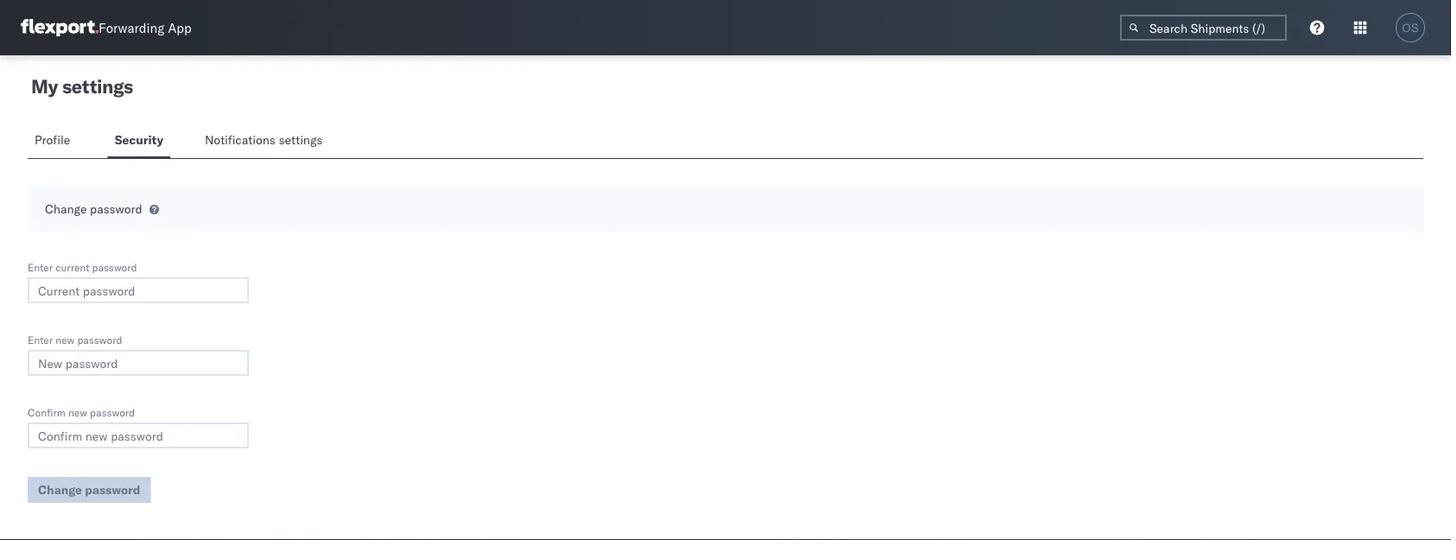 Task type: locate. For each thing, give the bounding box(es) containing it.
my settings
[[31, 74, 133, 98]]

forwarding app link
[[21, 19, 192, 36]]

1 vertical spatial new
[[68, 406, 87, 419]]

password for enter current password
[[92, 261, 137, 274]]

security button
[[108, 124, 170, 158]]

0 vertical spatial new
[[55, 333, 75, 346]]

0 horizontal spatial settings
[[62, 74, 133, 98]]

password for confirm new password
[[90, 406, 135, 419]]

new down current
[[55, 333, 75, 346]]

settings right notifications
[[279, 132, 323, 147]]

1 vertical spatial enter
[[28, 333, 53, 346]]

password up the new password password field
[[77, 333, 122, 346]]

2 enter from the top
[[28, 333, 53, 346]]

new right confirm
[[68, 406, 87, 419]]

0 vertical spatial enter
[[28, 261, 53, 274]]

password
[[90, 201, 142, 217], [92, 261, 137, 274], [77, 333, 122, 346], [90, 406, 135, 419]]

new
[[55, 333, 75, 346], [68, 406, 87, 419]]

profile
[[35, 132, 70, 147]]

enter for enter new password
[[28, 333, 53, 346]]

password up confirm new password 'password field'
[[90, 406, 135, 419]]

notifications settings button
[[198, 124, 337, 158]]

Search Shipments (/) text field
[[1120, 15, 1287, 41]]

enter
[[28, 261, 53, 274], [28, 333, 53, 346]]

profile button
[[28, 124, 80, 158]]

0 vertical spatial settings
[[62, 74, 133, 98]]

1 vertical spatial settings
[[279, 132, 323, 147]]

Confirm new password password field
[[28, 423, 249, 449]]

enter for enter current password
[[28, 261, 53, 274]]

1 enter from the top
[[28, 261, 53, 274]]

1 horizontal spatial settings
[[279, 132, 323, 147]]

forwarding
[[99, 19, 164, 36]]

enter up confirm
[[28, 333, 53, 346]]

settings for notifications settings
[[279, 132, 323, 147]]

settings inside button
[[279, 132, 323, 147]]

password right change
[[90, 201, 142, 217]]

settings right my
[[62, 74, 133, 98]]

enter left current
[[28, 261, 53, 274]]

new for confirm
[[68, 406, 87, 419]]

settings
[[62, 74, 133, 98], [279, 132, 323, 147]]

my
[[31, 74, 58, 98]]

password up current password password field
[[92, 261, 137, 274]]



Task type: describe. For each thing, give the bounding box(es) containing it.
New password password field
[[28, 350, 249, 376]]

os
[[1402, 21, 1419, 34]]

security
[[115, 132, 163, 147]]

confirm new password
[[28, 406, 135, 419]]

enter new password
[[28, 333, 122, 346]]

app
[[168, 19, 192, 36]]

flexport. image
[[21, 19, 99, 36]]

change
[[45, 201, 87, 217]]

new for enter
[[55, 333, 75, 346]]

password for enter new password
[[77, 333, 122, 346]]

enter current password
[[28, 261, 137, 274]]

settings for my settings
[[62, 74, 133, 98]]

os button
[[1391, 8, 1431, 48]]

change password
[[45, 201, 142, 217]]

notifications settings
[[205, 132, 323, 147]]

forwarding app
[[99, 19, 192, 36]]

current
[[55, 261, 89, 274]]

confirm
[[28, 406, 66, 419]]

Current password password field
[[28, 277, 249, 303]]

notifications
[[205, 132, 276, 147]]



Task type: vqa. For each thing, say whether or not it's contained in the screenshot.
Enter new password password
yes



